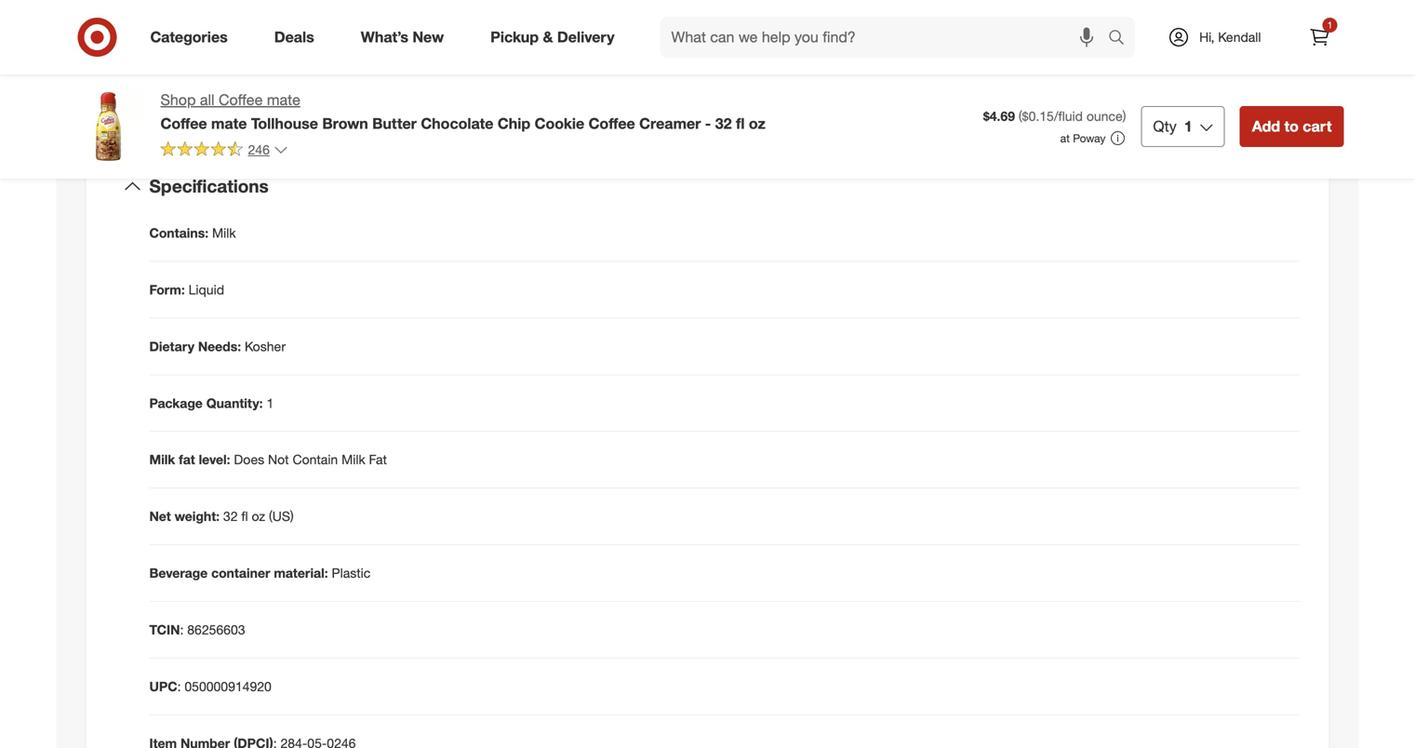 Task type: vqa. For each thing, say whether or not it's contained in the screenshot.


Task type: locate. For each thing, give the bounding box(es) containing it.
form: liquid
[[149, 281, 224, 298]]

all right show
[[174, 97, 185, 111]]

32
[[715, 114, 732, 132], [223, 508, 238, 525]]

oz left (us)
[[252, 508, 265, 525]]

mate up the tollhouse
[[267, 91, 301, 109]]

050000914920
[[185, 679, 272, 695]]

1 horizontal spatial all
[[200, 91, 215, 109]]

coffee right cookie
[[589, 114, 635, 132]]

coffee down sugars
[[219, 91, 263, 109]]

liquid
[[189, 281, 224, 298]]

net
[[149, 508, 171, 525]]

(
[[1019, 108, 1023, 124]]

1 horizontal spatial mate
[[267, 91, 301, 109]]

0 horizontal spatial oz
[[252, 508, 265, 525]]

milk left fat
[[149, 452, 175, 468]]

needs:
[[198, 338, 241, 354]]

1 vertical spatial fl
[[241, 508, 248, 525]]

1 vertical spatial 0%
[[665, 78, 687, 96]]

ounce
[[1087, 108, 1123, 124]]

material:
[[274, 565, 328, 581]]

0 horizontal spatial 1
[[267, 395, 274, 411]]

&
[[543, 28, 553, 46]]

0 vertical spatial :
[[180, 622, 184, 638]]

oz right -
[[749, 114, 766, 132]]

32 right weight:
[[223, 508, 238, 525]]

weight:
[[175, 508, 220, 525]]

0%
[[665, 11, 687, 29], [665, 78, 687, 96]]

all right shop
[[200, 91, 215, 109]]

0% up 10%
[[665, 11, 687, 29]]

-
[[705, 114, 711, 132]]

5
[[267, 45, 276, 63]]

delivery
[[557, 28, 615, 46]]

qty 1
[[1154, 117, 1193, 135]]

2 0% from the top
[[665, 78, 687, 96]]

show all nutritional info
[[143, 97, 259, 111]]

:
[[180, 622, 184, 638], [177, 679, 181, 695]]

0 vertical spatial 1
[[1328, 19, 1333, 31]]

pickup
[[491, 28, 539, 46]]

all inside the shop all coffee mate coffee mate tollhouse brown butter chocolate chip cookie coffee creamer - 32 fl oz
[[200, 91, 215, 109]]

246 link
[[161, 140, 288, 162]]

0 horizontal spatial milk
[[149, 452, 175, 468]]

specifications button
[[101, 157, 1315, 216]]

nutritional
[[188, 97, 237, 111]]

1 right kendall
[[1328, 19, 1333, 31]]

1 horizontal spatial 1
[[1185, 117, 1193, 135]]

milk
[[212, 225, 236, 241], [149, 452, 175, 468], [342, 452, 365, 468]]

tcin
[[149, 622, 180, 638]]

0 vertical spatial 0%
[[665, 11, 687, 29]]

cart
[[1303, 117, 1332, 135]]

0 vertical spatial mate
[[267, 91, 301, 109]]

: for upc
[[177, 679, 181, 695]]

246
[[248, 141, 270, 158]]

fl inside the shop all coffee mate coffee mate tollhouse brown butter chocolate chip cookie coffee creamer - 32 fl oz
[[736, 114, 745, 132]]

32 inside the shop all coffee mate coffee mate tollhouse brown butter chocolate chip cookie coffee creamer - 32 fl oz
[[715, 114, 732, 132]]

what's
[[361, 28, 408, 46]]

1 horizontal spatial fl
[[736, 114, 745, 132]]

32 right -
[[715, 114, 732, 132]]

0% down 10%
[[665, 78, 687, 96]]

1 horizontal spatial coffee
[[219, 91, 263, 109]]

contains: milk
[[149, 225, 236, 241]]

pickup & delivery
[[491, 28, 615, 46]]

specifications
[[149, 175, 269, 197]]

creamer
[[639, 114, 701, 132]]

fl left (us)
[[241, 508, 248, 525]]

)
[[1123, 108, 1127, 124]]

fl right -
[[736, 114, 745, 132]]

: left 86256603
[[180, 622, 184, 638]]

container
[[211, 565, 270, 581]]

oz
[[749, 114, 766, 132], [252, 508, 265, 525]]

0 horizontal spatial all
[[174, 97, 185, 111]]

tollhouse
[[251, 114, 318, 132]]

all
[[200, 91, 215, 109], [174, 97, 185, 111]]

milk left the fat
[[342, 452, 365, 468]]

1 horizontal spatial 32
[[715, 114, 732, 132]]

0 vertical spatial oz
[[749, 114, 766, 132]]

add to cart button
[[1240, 106, 1344, 147]]

level:
[[199, 452, 230, 468]]

shop
[[161, 91, 196, 109]]

1 horizontal spatial oz
[[749, 114, 766, 132]]

tcin : 86256603
[[149, 622, 245, 638]]

grm
[[276, 45, 302, 63]]

0 horizontal spatial 32
[[223, 508, 238, 525]]

new
[[413, 28, 444, 46]]

milk right the contains:
[[212, 225, 236, 241]]

milk fat level: does not contain milk fat
[[149, 452, 387, 468]]

What can we help you find? suggestions appear below search field
[[660, 17, 1113, 58]]

: left 050000914920
[[177, 679, 181, 695]]

fat
[[179, 452, 195, 468]]

1 right qty in the right top of the page
[[1185, 117, 1193, 135]]

show all nutritional info button
[[134, 89, 267, 119]]

0 horizontal spatial mate
[[211, 114, 247, 132]]

1 vertical spatial 1
[[1185, 117, 1193, 135]]

fl
[[736, 114, 745, 132], [241, 508, 248, 525]]

0 vertical spatial fl
[[736, 114, 745, 132]]

at poway
[[1061, 131, 1106, 145]]

kosher
[[245, 338, 286, 354]]

to
[[1285, 117, 1299, 135]]

pickup & delivery link
[[475, 17, 638, 58]]

net weight: 32 fl oz (us)
[[149, 508, 294, 525]]

2 horizontal spatial 1
[[1328, 19, 1333, 31]]

add
[[1252, 117, 1281, 135]]

/fluid
[[1054, 108, 1083, 124]]

contains:
[[149, 225, 209, 241]]

chocolate
[[421, 114, 494, 132]]

info
[[241, 97, 259, 111]]

mate
[[267, 91, 301, 109], [211, 114, 247, 132]]

mate down nutritional
[[211, 114, 247, 132]]

coffee down shop
[[161, 114, 207, 132]]

all inside button
[[174, 97, 185, 111]]

1
[[1328, 19, 1333, 31], [1185, 117, 1193, 135], [267, 395, 274, 411]]

1 right the quantity:
[[267, 395, 274, 411]]

all for show
[[174, 97, 185, 111]]

0 vertical spatial 32
[[715, 114, 732, 132]]

1 vertical spatial :
[[177, 679, 181, 695]]



Task type: describe. For each thing, give the bounding box(es) containing it.
categories link
[[134, 17, 251, 58]]

: for tcin
[[180, 622, 184, 638]]

1 vertical spatial 32
[[223, 508, 238, 525]]

oz inside the shop all coffee mate coffee mate tollhouse brown butter chocolate chip cookie coffee creamer - 32 fl oz
[[749, 114, 766, 132]]

added sugars 5 grm
[[163, 45, 302, 63]]

added
[[163, 45, 209, 63]]

search button
[[1100, 17, 1145, 61]]

dietary needs: kosher
[[149, 338, 286, 354]]

all for shop
[[200, 91, 215, 109]]

0 horizontal spatial coffee
[[161, 114, 207, 132]]

$0.15
[[1023, 108, 1054, 124]]

deals
[[274, 28, 314, 46]]

quantity:
[[206, 395, 263, 411]]

brown
[[322, 114, 368, 132]]

86256603
[[187, 622, 245, 638]]

$4.69 ( $0.15 /fluid ounce )
[[984, 108, 1127, 124]]

what's new
[[361, 28, 444, 46]]

upc : 050000914920
[[149, 679, 272, 695]]

deals link
[[258, 17, 338, 58]]

categories
[[150, 28, 228, 46]]

(us)
[[269, 508, 294, 525]]

sugars
[[213, 45, 263, 63]]

chip
[[498, 114, 531, 132]]

10%
[[657, 45, 687, 63]]

1 0% from the top
[[665, 11, 687, 29]]

package quantity: 1
[[149, 395, 274, 411]]

qty
[[1154, 117, 1177, 135]]

2 vertical spatial 1
[[267, 395, 274, 411]]

1 inside "link"
[[1328, 19, 1333, 31]]

form:
[[149, 281, 185, 298]]

upc
[[149, 679, 177, 695]]

1 vertical spatial mate
[[211, 114, 247, 132]]

at
[[1061, 131, 1070, 145]]

1 horizontal spatial milk
[[212, 225, 236, 241]]

contain
[[293, 452, 338, 468]]

$4.69
[[984, 108, 1015, 124]]

show
[[143, 97, 171, 111]]

hi,
[[1200, 29, 1215, 45]]

image of coffee mate tollhouse brown butter chocolate chip cookie coffee creamer - 32 fl oz image
[[71, 89, 146, 164]]

beverage container material: plastic
[[149, 565, 371, 581]]

what's new link
[[345, 17, 467, 58]]

0 horizontal spatial fl
[[241, 508, 248, 525]]

package
[[149, 395, 203, 411]]

dietary
[[149, 338, 194, 354]]

poway
[[1073, 131, 1106, 145]]

2 horizontal spatial coffee
[[589, 114, 635, 132]]

does
[[234, 452, 264, 468]]

hi, kendall
[[1200, 29, 1262, 45]]

butter
[[372, 114, 417, 132]]

1 vertical spatial oz
[[252, 508, 265, 525]]

add to cart
[[1252, 117, 1332, 135]]

not
[[268, 452, 289, 468]]

kendall
[[1218, 29, 1262, 45]]

search
[[1100, 30, 1145, 48]]

plastic
[[332, 565, 371, 581]]

beverage
[[149, 565, 208, 581]]

shop all coffee mate coffee mate tollhouse brown butter chocolate chip cookie coffee creamer - 32 fl oz
[[161, 91, 766, 132]]

2 horizontal spatial milk
[[342, 452, 365, 468]]

1 link
[[1300, 17, 1341, 58]]

fat
[[369, 452, 387, 468]]

cookie
[[535, 114, 585, 132]]



